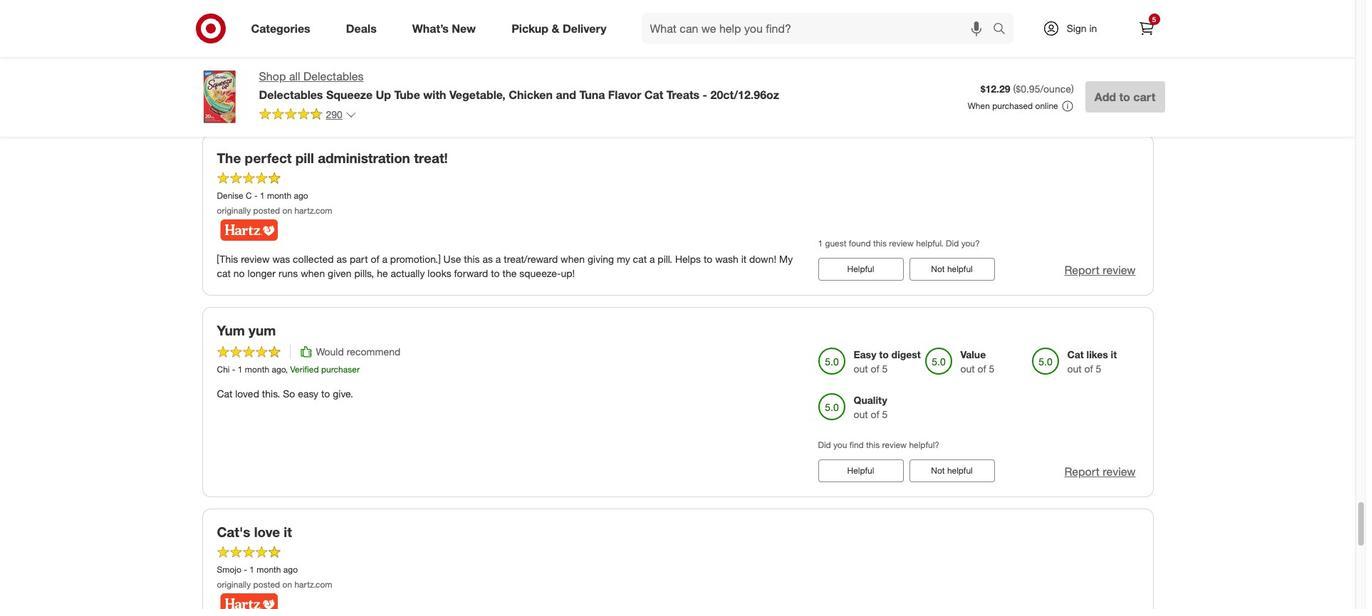 Task type: locate. For each thing, give the bounding box(es) containing it.
0 vertical spatial when
[[561, 253, 585, 265]]

(
[[1014, 83, 1017, 95]]

add
[[1095, 90, 1117, 104]]

originally posted on hartz.com down denise c - 1 month ago
[[217, 205, 332, 216]]

helpful button for find
[[819, 460, 904, 483]]

this.
[[262, 388, 280, 400]]

0 horizontal spatial it
[[284, 524, 292, 540]]

not for helpful.
[[932, 264, 945, 275]]

did left you?
[[947, 238, 960, 249]]

the
[[217, 14, 234, 26], [217, 150, 241, 166]]

ago down cat's love it
[[284, 564, 298, 575]]

digest
[[892, 349, 921, 361]]

1 vertical spatial when
[[301, 267, 325, 280]]

2 horizontal spatial cat
[[1068, 349, 1085, 361]]

0 vertical spatial cat
[[633, 253, 647, 265]]

1 right smojo
[[250, 564, 254, 575]]

1 vertical spatial this
[[464, 253, 480, 265]]

search
[[987, 23, 1021, 37]]

c
[[246, 190, 252, 201]]

add to cart
[[1095, 90, 1156, 104]]

1 vertical spatial not helpful button
[[910, 460, 995, 483]]

0 vertical spatial report review
[[1065, 91, 1136, 105]]

1 vertical spatial originally posted on hartz.com
[[217, 579, 332, 590]]

report review for did you find this review helpful?
[[1065, 465, 1136, 479]]

image of delectables squeeze up tube with vegetable, chicken and tuna flavor cat treats - 20ct/12.96oz image
[[191, 68, 248, 125]]

helpful button for found
[[819, 258, 904, 281]]

2 not from the top
[[932, 465, 945, 476]]

denise c - 1 month ago
[[217, 190, 308, 201]]

hartz.com down smojo - 1 month ago
[[295, 579, 332, 590]]

of
[[871, 34, 880, 46], [371, 253, 380, 265], [871, 363, 880, 375], [978, 363, 987, 375], [1085, 363, 1094, 375], [871, 408, 880, 420]]

0 vertical spatial cat
[[645, 88, 664, 102]]

report for 1 guest found this review helpful. did you?
[[1065, 263, 1100, 277]]

1 vertical spatial originally
[[217, 579, 251, 590]]

delectables down all
[[259, 88, 323, 102]]

0 vertical spatial the
[[217, 14, 234, 26]]

2 vertical spatial this
[[867, 440, 880, 450]]

did
[[947, 238, 960, 249], [819, 440, 832, 450]]

1 vertical spatial helpful
[[948, 465, 973, 476]]

you
[[834, 440, 848, 450]]

1 vertical spatial helpful
[[848, 465, 875, 476]]

cat right the my at the top of the page
[[633, 253, 647, 265]]

2 helpful from the top
[[948, 465, 973, 476]]

3 report review from the top
[[1065, 465, 1136, 479]]

2 on from the top
[[283, 579, 292, 590]]

ago up cat loved this. so easy to give.
[[272, 364, 286, 375]]

- right chi
[[232, 364, 236, 375]]

out inside the 'quality out of 5'
[[854, 408, 869, 420]]

1 originally posted on hartz.com from the top
[[217, 205, 332, 216]]

0 vertical spatial this
[[874, 238, 887, 249]]

so
[[275, 14, 286, 26]]

1 vertical spatial month
[[245, 364, 269, 375]]

it right wash
[[742, 253, 747, 265]]

0 horizontal spatial cat
[[217, 267, 231, 280]]

helpful
[[948, 264, 973, 275], [948, 465, 973, 476]]

verified
[[290, 364, 319, 375]]

on for ago
[[283, 579, 292, 590]]

1 horizontal spatial cat
[[645, 88, 664, 102]]

0 vertical spatial it
[[742, 253, 747, 265]]

value
[[961, 349, 987, 361]]

$12.29 ( $0.95 /ounce )
[[981, 83, 1075, 95]]

1 vertical spatial cat
[[217, 267, 231, 280]]

/ounce
[[1041, 83, 1072, 95]]

1 helpful from the top
[[848, 264, 875, 275]]

of inside the 'quality out of 5'
[[871, 408, 880, 420]]

cat
[[633, 253, 647, 265], [217, 267, 231, 280], [1068, 349, 1085, 361]]

not down the helpful?
[[932, 465, 945, 476]]

a left "treat/reward"
[[496, 253, 501, 265]]

report review button
[[1065, 90, 1136, 106], [1065, 262, 1136, 279], [1065, 464, 1136, 480]]

0 vertical spatial not helpful button
[[910, 258, 995, 281]]

1 not from the top
[[932, 264, 945, 275]]

1 posted from the top
[[253, 205, 280, 216]]

1 horizontal spatial as
[[483, 253, 493, 265]]

0 horizontal spatial as
[[337, 253, 347, 265]]

to left give.
[[321, 388, 330, 400]]

1 horizontal spatial cat
[[633, 253, 647, 265]]

deals link
[[334, 13, 395, 44]]

1 a from the left
[[382, 253, 388, 265]]

value out of 5
[[961, 349, 995, 375]]

to left wash
[[704, 253, 713, 265]]

chi
[[217, 364, 230, 375]]

ago down pill
[[294, 190, 308, 201]]

2 helpful from the top
[[848, 465, 875, 476]]

2 vertical spatial report review button
[[1065, 464, 1136, 480]]

it for cat likes it out of 5
[[1112, 349, 1118, 361]]

1 vertical spatial helpful button
[[819, 460, 904, 483]]

cat left treats
[[645, 88, 664, 102]]

0 vertical spatial helpful button
[[819, 258, 904, 281]]

did left the you
[[819, 440, 832, 450]]

not helpful button down the helpful?
[[910, 460, 995, 483]]

recommend
[[347, 346, 401, 358]]

originally for smojo
[[217, 579, 251, 590]]

0 vertical spatial originally posted on hartz.com
[[217, 205, 332, 216]]

add to cart button
[[1086, 81, 1166, 113]]

new
[[452, 21, 476, 35]]

love
[[254, 524, 280, 540]]

2 the from the top
[[217, 150, 241, 166]]

likes
[[1087, 349, 1109, 361]]

pill
[[296, 150, 314, 166]]

1 the from the top
[[217, 14, 234, 26]]

originally down smojo
[[217, 579, 251, 590]]

it for cat's love it
[[284, 524, 292, 540]]

month for chi
[[245, 364, 269, 375]]

2 vertical spatial ago
[[284, 564, 298, 575]]

delectables up squeeze
[[304, 69, 364, 83]]

quality
[[854, 394, 888, 406]]

0 vertical spatial report review button
[[1065, 90, 1136, 106]]

0 horizontal spatial when
[[301, 267, 325, 280]]

originally for denise
[[217, 205, 251, 216]]

2 hartz.com from the top
[[295, 579, 332, 590]]

report
[[1065, 91, 1100, 105], [1065, 263, 1100, 277], [1065, 465, 1100, 479]]

0 vertical spatial not
[[932, 264, 945, 275]]

2 vertical spatial month
[[257, 564, 281, 575]]

up!
[[561, 267, 575, 280]]

squeeze
[[326, 88, 373, 102]]

0 vertical spatial helpful
[[848, 264, 875, 275]]

not helpful down you?
[[932, 264, 973, 275]]

as up 'given'
[[337, 253, 347, 265]]

- right c
[[254, 190, 258, 201]]

2 helpful button from the top
[[819, 460, 904, 483]]

helpful for find
[[848, 465, 875, 476]]

0 vertical spatial hartz.com
[[295, 205, 332, 216]]

not helpful down the helpful?
[[932, 465, 973, 476]]

2 report review button from the top
[[1065, 262, 1136, 279]]

2 horizontal spatial a
[[650, 253, 655, 265]]

2 vertical spatial cat
[[1068, 349, 1085, 361]]

out inside value out of 5
[[961, 363, 976, 375]]

helpful down found
[[848, 264, 875, 275]]

treat/reward
[[504, 253, 558, 265]]

-
[[703, 88, 708, 102], [254, 190, 258, 201], [232, 364, 236, 375], [244, 564, 247, 575]]

5 link
[[1131, 13, 1163, 44]]

as up forward
[[483, 253, 493, 265]]

tuna
[[580, 88, 605, 102]]

1 vertical spatial ago
[[272, 364, 286, 375]]

not down the helpful.
[[932, 264, 945, 275]]

originally posted on hartz.com down smojo - 1 month ago
[[217, 579, 332, 590]]

1 vertical spatial cat
[[217, 388, 233, 400]]

1 on from the top
[[283, 205, 292, 216]]

originally
[[217, 205, 251, 216], [217, 579, 251, 590]]

easy right so
[[298, 388, 319, 400]]

categories
[[251, 21, 311, 35]]

1 horizontal spatial it
[[742, 253, 747, 265]]

helpful for found
[[848, 264, 875, 275]]

0 vertical spatial easy
[[854, 349, 877, 361]]

0 vertical spatial on
[[283, 205, 292, 216]]

month right c
[[267, 190, 292, 201]]

a left pill.
[[650, 253, 655, 265]]

down!
[[750, 253, 777, 265]]

2 originally from the top
[[217, 579, 251, 590]]

yum yum
[[217, 322, 276, 339]]

1 vertical spatial did
[[819, 440, 832, 450]]

1 vertical spatial not
[[932, 465, 945, 476]]

cat left loved
[[217, 388, 233, 400]]

easy left 'digest'
[[854, 349, 877, 361]]

1 originally from the top
[[217, 205, 251, 216]]

as
[[337, 253, 347, 265], [483, 253, 493, 265]]

not helpful button for helpful.
[[910, 258, 995, 281]]

ago
[[294, 190, 308, 201], [272, 364, 286, 375], [284, 564, 298, 575]]

it inside cat likes it out of 5
[[1112, 349, 1118, 361]]

not
[[932, 264, 945, 275], [932, 465, 945, 476]]

flavor
[[609, 88, 642, 102]]

the up the "denise"
[[217, 150, 241, 166]]

the for the cats are so excited for these treats.
[[217, 14, 234, 26]]

administration
[[318, 150, 410, 166]]

1 vertical spatial report review button
[[1065, 262, 1136, 279]]

originally posted on hartz.com
[[217, 205, 332, 216], [217, 579, 332, 590]]

a up he
[[382, 253, 388, 265]]

it inside [this review was collected as part of a promotion.] use this as a treat/reward when giving my cat a pill. helps to wash it down! my cat no longer runs when given pills, he actually looks forward to the squeeze-up!
[[742, 253, 747, 265]]

2 vertical spatial report review
[[1065, 465, 1136, 479]]

- right treats
[[703, 88, 708, 102]]

to right add
[[1120, 90, 1131, 104]]

on down smojo - 1 month ago
[[283, 579, 292, 590]]

helpful down find at bottom right
[[848, 465, 875, 476]]

1 horizontal spatial did
[[947, 238, 960, 249]]

helpful button down find at bottom right
[[819, 460, 904, 483]]

not helpful
[[932, 264, 973, 275], [932, 465, 973, 476]]

2 vertical spatial it
[[284, 524, 292, 540]]

purchased
[[993, 100, 1034, 111]]

helpful
[[848, 264, 875, 275], [848, 465, 875, 476]]

this right found
[[874, 238, 887, 249]]

0 vertical spatial posted
[[253, 205, 280, 216]]

&
[[552, 21, 560, 35]]

1 horizontal spatial a
[[496, 253, 501, 265]]

to left 'digest'
[[880, 349, 889, 361]]

not helpful button down you?
[[910, 258, 995, 281]]

this up forward
[[464, 253, 480, 265]]

pickup
[[512, 21, 549, 35]]

posted down smojo - 1 month ago
[[253, 579, 280, 590]]

2 report review from the top
[[1065, 263, 1136, 277]]

- inside shop all delectables delectables squeeze up tube with vegetable, chicken and tuna flavor cat treats - 20ct/12.96oz
[[703, 88, 708, 102]]

the for the perfect pill administration treat!
[[217, 150, 241, 166]]

sign in link
[[1031, 13, 1120, 44]]

up
[[376, 88, 391, 102]]

these
[[338, 14, 363, 26]]

when up up!
[[561, 253, 585, 265]]

0 horizontal spatial easy
[[298, 388, 319, 400]]

looks
[[428, 267, 452, 280]]

1 vertical spatial report
[[1065, 263, 1100, 277]]

1 vertical spatial report review
[[1065, 263, 1136, 277]]

report review for 1 guest found this review helpful. did you?
[[1065, 263, 1136, 277]]

1 report from the top
[[1065, 91, 1100, 105]]

on
[[283, 205, 292, 216], [283, 579, 292, 590]]

cats
[[237, 14, 255, 26]]

1 vertical spatial posted
[[253, 579, 280, 590]]

month up loved
[[245, 364, 269, 375]]

2 horizontal spatial it
[[1112, 349, 1118, 361]]

2 not helpful button from the top
[[910, 460, 995, 483]]

0 vertical spatial originally
[[217, 205, 251, 216]]

helpful button down found
[[819, 258, 904, 281]]

denise
[[217, 190, 243, 201]]

1 vertical spatial easy
[[298, 388, 319, 400]]

1 helpful button from the top
[[819, 258, 904, 281]]

cart
[[1134, 90, 1156, 104]]

it right likes
[[1112, 349, 1118, 361]]

1 vertical spatial hartz.com
[[295, 579, 332, 590]]

3 report from the top
[[1065, 465, 1100, 479]]

0 horizontal spatial a
[[382, 253, 388, 265]]

when down collected
[[301, 267, 325, 280]]

this right find at bottom right
[[867, 440, 880, 450]]

2 vertical spatial report
[[1065, 465, 1100, 479]]

give.
[[333, 388, 354, 400]]

0 vertical spatial not helpful
[[932, 264, 973, 275]]

on down denise c - 1 month ago
[[283, 205, 292, 216]]

1 vertical spatial not helpful
[[932, 465, 973, 476]]

- right smojo
[[244, 564, 247, 575]]

my
[[780, 253, 793, 265]]

find
[[850, 440, 864, 450]]

squeeze-
[[520, 267, 561, 280]]

0 vertical spatial helpful
[[948, 264, 973, 275]]

5 inside value out of 5
[[990, 363, 995, 375]]

excited
[[289, 14, 321, 26]]

report for did you find this review helpful?
[[1065, 465, 1100, 479]]

1 hartz.com from the top
[[295, 205, 332, 216]]

easy
[[854, 349, 877, 361], [298, 388, 319, 400]]

found
[[849, 238, 871, 249]]

originally down the "denise"
[[217, 205, 251, 216]]

1 not helpful button from the top
[[910, 258, 995, 281]]

2 posted from the top
[[253, 579, 280, 590]]

3 report review button from the top
[[1065, 464, 1136, 480]]

2 report from the top
[[1065, 263, 1100, 277]]

1 helpful from the top
[[948, 264, 973, 275]]

1 horizontal spatial easy
[[854, 349, 877, 361]]

cat left likes
[[1068, 349, 1085, 361]]

1 not helpful from the top
[[932, 264, 973, 275]]

to
[[1120, 90, 1131, 104], [704, 253, 713, 265], [491, 267, 500, 280], [880, 349, 889, 361], [321, 388, 330, 400]]

helpful for helpful?
[[948, 465, 973, 476]]

1 vertical spatial on
[[283, 579, 292, 590]]

it right "love"
[[284, 524, 292, 540]]

of inside [this review was collected as part of a promotion.] use this as a treat/reward when giving my cat a pill. helps to wash it down! my cat no longer runs when given pills, he actually looks forward to the squeeze-up!
[[371, 253, 380, 265]]

1 vertical spatial it
[[1112, 349, 1118, 361]]

would
[[316, 346, 344, 358]]

helpful for helpful.
[[948, 264, 973, 275]]

cat down [this
[[217, 267, 231, 280]]

month down "love"
[[257, 564, 281, 575]]

the left cats
[[217, 14, 234, 26]]

hartz.com up collected
[[295, 205, 332, 216]]

2 not helpful from the top
[[932, 465, 973, 476]]

1 report review from the top
[[1065, 91, 1136, 105]]

1 right c
[[260, 190, 265, 201]]

0 horizontal spatial cat
[[217, 388, 233, 400]]

1 vertical spatial the
[[217, 150, 241, 166]]

2 originally posted on hartz.com from the top
[[217, 579, 332, 590]]

promotion.]
[[390, 253, 441, 265]]

posted down denise c - 1 month ago
[[253, 205, 280, 216]]

0 vertical spatial report
[[1065, 91, 1100, 105]]

on for month
[[283, 205, 292, 216]]



Task type: describe. For each thing, give the bounding box(es) containing it.
what's
[[412, 21, 449, 35]]

perfect
[[245, 150, 292, 166]]

in
[[1090, 22, 1098, 34]]

treat!
[[414, 150, 448, 166]]

0 vertical spatial month
[[267, 190, 292, 201]]

my
[[617, 253, 631, 265]]

was
[[273, 253, 290, 265]]

when
[[968, 100, 991, 111]]

helpful?
[[910, 440, 940, 450]]

0 horizontal spatial did
[[819, 440, 832, 450]]

what's new
[[412, 21, 476, 35]]

2 a from the left
[[496, 253, 501, 265]]

not helpful for helpful?
[[932, 465, 973, 476]]

to inside easy to digest out of 5
[[880, 349, 889, 361]]

the
[[503, 267, 517, 280]]

the cats are so excited for these treats.
[[217, 14, 393, 26]]

posted for month
[[253, 579, 280, 590]]

what's new link
[[400, 13, 494, 44]]

tube
[[395, 88, 420, 102]]

of inside cat likes it out of 5
[[1085, 363, 1094, 375]]

1 vertical spatial delectables
[[259, 88, 323, 102]]

hartz.com for denise c - 1 month ago
[[295, 205, 332, 216]]

yum
[[249, 322, 276, 339]]

not helpful button for helpful?
[[910, 460, 995, 483]]

guest
[[826, 238, 847, 249]]

collected
[[293, 253, 334, 265]]

of inside easy to digest out of 5
[[871, 363, 880, 375]]

out of 5
[[854, 34, 888, 46]]

1 left guest
[[819, 238, 823, 249]]

review inside [this review was collected as part of a promotion.] use this as a treat/reward when giving my cat a pill. helps to wash it down! my cat no longer runs when given pills, he actually looks forward to the squeeze-up!
[[241, 253, 270, 265]]

posted for 1
[[253, 205, 280, 216]]

shop all delectables delectables squeeze up tube with vegetable, chicken and tuna flavor cat treats - 20ct/12.96oz
[[259, 69, 780, 102]]

all
[[289, 69, 300, 83]]

hartz.com for smojo - 1 month ago
[[295, 579, 332, 590]]

report review button for did you find this review helpful?
[[1065, 464, 1136, 480]]

yum
[[217, 322, 245, 339]]

originally posted on hartz.com for month
[[217, 205, 332, 216]]

use
[[444, 253, 461, 265]]

ago for smojo - 1 month ago
[[284, 564, 298, 575]]

and
[[556, 88, 577, 102]]

purchaser
[[321, 364, 360, 375]]

cat likes it out of 5
[[1068, 349, 1118, 375]]

did you find this review helpful?
[[819, 440, 940, 450]]

pill.
[[658, 253, 673, 265]]

longer
[[248, 267, 276, 280]]

loved
[[235, 388, 259, 400]]

this for did
[[867, 440, 880, 450]]

of inside value out of 5
[[978, 363, 987, 375]]

treats.
[[366, 14, 393, 26]]

not for helpful?
[[932, 465, 945, 476]]

search button
[[987, 13, 1021, 47]]

when purchased online
[[968, 100, 1059, 111]]

treats
[[667, 88, 700, 102]]

5 inside easy to digest out of 5
[[883, 363, 888, 375]]

1 horizontal spatial when
[[561, 253, 585, 265]]

quality out of 5
[[854, 394, 888, 420]]

would recommend
[[316, 346, 401, 358]]

originally posted on hartz.com for ago
[[217, 579, 332, 590]]

out inside cat likes it out of 5
[[1068, 363, 1082, 375]]

part
[[350, 253, 368, 265]]

cat inside cat likes it out of 5
[[1068, 349, 1085, 361]]

the perfect pill administration treat!
[[217, 150, 448, 166]]

sign in
[[1067, 22, 1098, 34]]

out inside easy to digest out of 5
[[854, 363, 869, 375]]

20ct/12.96oz
[[711, 88, 780, 102]]

chi - 1 month ago , verified purchaser
[[217, 364, 360, 375]]

$0.95
[[1017, 83, 1041, 95]]

to inside button
[[1120, 90, 1131, 104]]

online
[[1036, 100, 1059, 111]]

runs
[[279, 267, 298, 280]]

are
[[258, 14, 272, 26]]

1 as from the left
[[337, 253, 347, 265]]

1 report review button from the top
[[1065, 90, 1136, 106]]

so
[[283, 388, 295, 400]]

0 vertical spatial did
[[947, 238, 960, 249]]

ago for chi - 1 month ago , verified purchaser
[[272, 364, 286, 375]]

easy inside easy to digest out of 5
[[854, 349, 877, 361]]

3 a from the left
[[650, 253, 655, 265]]

vegetable,
[[450, 88, 506, 102]]

5 inside cat likes it out of 5
[[1097, 363, 1102, 375]]

pickup & delivery
[[512, 21, 607, 35]]

actually
[[391, 267, 425, 280]]

given
[[328, 267, 352, 280]]

[this review was collected as part of a promotion.] use this as a treat/reward when giving my cat a pill. helps to wash it down! my cat no longer runs when given pills, he actually looks forward to the squeeze-up!
[[217, 253, 793, 280]]

helpful.
[[917, 238, 944, 249]]

month for smojo
[[257, 564, 281, 575]]

this for 1
[[874, 238, 887, 249]]

,
[[286, 364, 288, 375]]

pills,
[[355, 267, 374, 280]]

not helpful for helpful.
[[932, 264, 973, 275]]

290 link
[[259, 108, 357, 124]]

giving
[[588, 253, 614, 265]]

1 right chi
[[238, 364, 243, 375]]

forward
[[454, 267, 488, 280]]

cat's love it
[[217, 524, 292, 540]]

smojo - 1 month ago
[[217, 564, 298, 575]]

chicken
[[509, 88, 553, 102]]

he
[[377, 267, 388, 280]]

easy to digest out of 5
[[854, 349, 921, 375]]

What can we help you find? suggestions appear below search field
[[642, 13, 997, 44]]

to left the
[[491, 267, 500, 280]]

wash
[[716, 253, 739, 265]]

5 inside the 'quality out of 5'
[[883, 408, 888, 420]]

pickup & delivery link
[[500, 13, 625, 44]]

smojo
[[217, 564, 242, 575]]

[this
[[217, 253, 238, 265]]

shop
[[259, 69, 286, 83]]

categories link
[[239, 13, 328, 44]]

report review button for 1 guest found this review helpful. did you?
[[1065, 262, 1136, 279]]

cat inside shop all delectables delectables squeeze up tube with vegetable, chicken and tuna flavor cat treats - 20ct/12.96oz
[[645, 88, 664, 102]]

deals
[[346, 21, 377, 35]]

this inside [this review was collected as part of a promotion.] use this as a treat/reward when giving my cat a pill. helps to wash it down! my cat no longer runs when given pills, he actually looks forward to the squeeze-up!
[[464, 253, 480, 265]]

0 vertical spatial delectables
[[304, 69, 364, 83]]

with
[[424, 88, 447, 102]]

0 vertical spatial ago
[[294, 190, 308, 201]]

cat loved this. so easy to give.
[[217, 388, 354, 400]]

2 as from the left
[[483, 253, 493, 265]]

290
[[326, 108, 343, 120]]



Task type: vqa. For each thing, say whether or not it's contained in the screenshot.
SUBMITTING,
no



